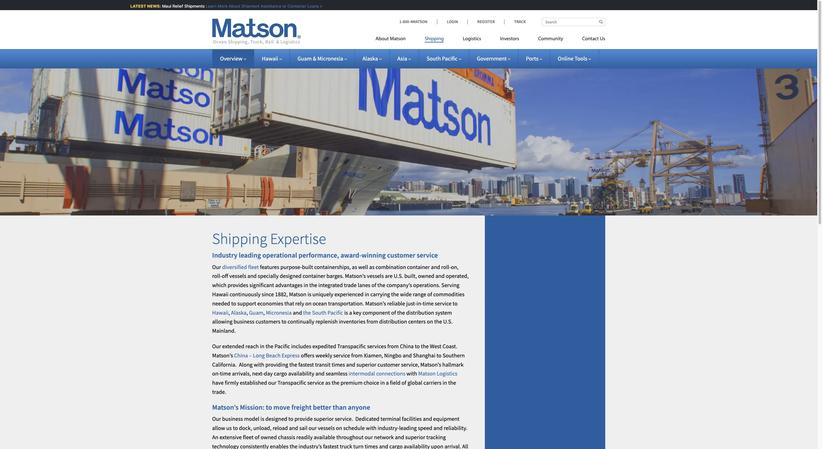 Task type: describe. For each thing, give the bounding box(es) containing it.
purpose-
[[281, 263, 302, 271]]

intermodal connections link
[[349, 370, 406, 377]]

a inside is a key component of the distribution system allowing business customers to continually replenish inventories from distribution centers on the u.s. mainland.
[[349, 309, 352, 316]]

1-
[[399, 19, 403, 24]]

carrying
[[371, 291, 390, 298]]

the up continually
[[303, 309, 311, 316]]

operations.
[[413, 282, 440, 289]]

is inside our business model is designed to provide superior service.  dedicated terminal facilities and equipment allow us to dock, unload, reload and sail our vessels on schedule with industry-leading speed and reliability. an extensive fleet of owned chassis readily available throughout our network and superior tracking technology consistently enables the industry's fastest truck turn times and cargo availability upon arrival.
[[261, 415, 264, 423]]

with inside intermodal connections with matson logistics have firmly established our transpacific service as the premium choice in a field of global carriers in the trade.
[[407, 370, 417, 377]]

speed
[[418, 424, 432, 432]]

anyone
[[348, 403, 370, 412]]

transportation.
[[328, 300, 364, 307]]

mainland.
[[212, 327, 236, 334]]

and down transit
[[315, 370, 325, 377]]

0 horizontal spatial leading
[[239, 251, 261, 260]]

in down lanes
[[365, 291, 369, 298]]

times inside our business model is designed to provide superior service.  dedicated terminal facilities and equipment allow us to dock, unload, reload and sail our vessels on schedule with industry-leading speed and reliability. an extensive fleet of owned chassis readily available throughout our network and superior tracking technology consistently enables the industry's fastest truck turn times and cargo availability upon arrival.
[[365, 443, 378, 449]]

and up tracking
[[434, 424, 443, 432]]

logistics link
[[453, 33, 491, 46]]

xiamen,
[[364, 352, 383, 359]]

inventories
[[339, 318, 366, 325]]

in inside the our extended reach in the pacific includes expedited transpacific services from china to the west coast. matson's
[[260, 343, 264, 350]]

offers weekly service from xiamen, ningbo and shanghai to southern california.  along with providing the fastest transit times and superior customer service, matson's hallmark on-time arrivals, next-day cargo availability and seamless
[[212, 352, 465, 377]]

business inside our business model is designed to provide superior service.  dedicated terminal facilities and equipment allow us to dock, unload, reload and sail our vessels on schedule with industry-leading speed and reliability. an extensive fleet of owned chassis readily available throughout our network and superior tracking technology consistently enables the industry's fastest truck turn times and cargo availability upon arrival.
[[222, 415, 243, 423]]

is inside is a key component of the distribution system allowing business customers to continually replenish inventories from distribution centers on the u.s. mainland.
[[344, 309, 348, 316]]

service up built,
[[417, 251, 438, 260]]

connections
[[376, 370, 406, 377]]

1 vertical spatial distribution
[[379, 318, 407, 325]]

california.
[[212, 361, 237, 368]]

the down matson logistics link at the bottom
[[448, 379, 456, 386]]

specially
[[258, 272, 279, 280]]

2 horizontal spatial vessels
[[367, 272, 384, 280]]

on-
[[212, 370, 220, 377]]

mission:
[[240, 403, 265, 412]]

online tools link
[[558, 55, 591, 62]]

chassis
[[278, 434, 295, 441]]

ningbo
[[384, 352, 402, 359]]

enables
[[270, 443, 289, 449]]

trade.
[[212, 388, 226, 396]]

wide
[[400, 291, 412, 298]]

economies
[[257, 300, 283, 307]]

and down rely
[[293, 309, 302, 316]]

fastest inside our business model is designed to provide superior service.  dedicated terminal facilities and equipment allow us to dock, unload, reload and sail our vessels on schedule with industry-leading speed and reliability. an extensive fleet of owned chassis readily available throughout our network and superior tracking technology consistently enables the industry's fastest truck turn times and cargo availability upon arrival.
[[323, 443, 339, 449]]

experienced
[[335, 291, 364, 298]]

from inside is a key component of the distribution system allowing business customers to continually replenish inventories from distribution centers on the u.s. mainland.
[[367, 318, 378, 325]]

containerships,
[[314, 263, 351, 271]]

features
[[260, 263, 279, 271]]

matson logistics link
[[418, 370, 458, 377]]

the down seamless
[[332, 379, 340, 386]]

with inside our business model is designed to provide superior service.  dedicated terminal facilities and equipment allow us to dock, unload, reload and sail our vessels on schedule with industry-leading speed and reliability. an extensive fleet of owned chassis readily available throughout our network and superior tracking technology consistently enables the industry's fastest truck turn times and cargo availability upon arrival.
[[366, 424, 377, 432]]

carriers
[[424, 379, 442, 386]]

online
[[558, 55, 574, 62]]

matson's inside the our extended reach in the pacific includes expedited transpacific services from china to the west coast. matson's
[[212, 352, 233, 359]]

0 vertical spatial customer
[[387, 251, 415, 260]]

and up the speed
[[423, 415, 432, 423]]

to inside is a key component of the distribution system allowing business customers to continually replenish inventories from distribution centers on the u.s. mainland.
[[282, 318, 287, 325]]

designed inside our business model is designed to provide superior service.  dedicated terminal facilities and equipment allow us to dock, unload, reload and sail our vessels on schedule with industry-leading speed and reliability. an extensive fleet of owned chassis readily available throughout our network and superior tracking technology consistently enables the industry's fastest truck turn times and cargo availability upon arrival.
[[266, 415, 287, 423]]

on,
[[451, 263, 459, 271]]

shipping for shipping expertise
[[212, 229, 267, 248]]

cargo inside our business model is designed to provide superior service.  dedicated terminal facilities and equipment allow us to dock, unload, reload and sail our vessels on schedule with industry-leading speed and reliability. an extensive fleet of owned chassis readily available throughout our network and superior tracking technology consistently enables the industry's fastest truck turn times and cargo availability upon arrival.
[[389, 443, 403, 449]]

the up carrying
[[378, 282, 385, 289]]

have
[[212, 379, 224, 386]]

0 horizontal spatial about
[[224, 3, 235, 9]]

0 vertical spatial distribution
[[406, 309, 434, 316]]

day
[[264, 370, 273, 377]]

us
[[226, 424, 232, 432]]

consistently
[[240, 443, 269, 449]]

0 vertical spatial container
[[407, 263, 430, 271]]

overview
[[220, 55, 243, 62]]

customers
[[256, 318, 280, 325]]

1 horizontal spatial alaska link
[[363, 55, 382, 62]]

provide
[[295, 415, 313, 423]]

about inside about matson 'link'
[[376, 36, 389, 42]]

the up the china – long beach express link
[[266, 343, 273, 350]]

industry
[[212, 251, 237, 260]]

in down matson logistics link at the bottom
[[443, 379, 447, 386]]

0 horizontal spatial hawaii link
[[212, 309, 229, 316]]

guam & micronesia link
[[298, 55, 347, 62]]

significant
[[249, 282, 274, 289]]

guam link
[[249, 309, 263, 316]]

and left sail
[[289, 424, 298, 432]]

premium
[[341, 379, 363, 386]]

matson inside intermodal connections with matson logistics have firmly established our transpacific service as the premium choice in a field of global carriers in the trade.
[[418, 370, 436, 377]]

to right needed at the left bottom
[[231, 300, 236, 307]]

availability inside offers weekly service from xiamen, ningbo and shanghai to southern california.  along with providing the fastest transit times and superior customer service, matson's hallmark on-time arrivals, next-day cargo availability and seamless
[[288, 370, 314, 377]]

the south pacific link
[[303, 309, 343, 316]]

a inside intermodal connections with matson logistics have firmly established our transpacific service as the premium choice in a field of global carriers in the trade.
[[386, 379, 389, 386]]

the inside offers weekly service from xiamen, ningbo and shanghai to southern california.  along with providing the fastest transit times and superior customer service, matson's hallmark on-time arrivals, next-day cargo availability and seamless
[[289, 361, 297, 368]]

government
[[477, 55, 507, 62]]

key
[[353, 309, 362, 316]]

features purpose-built containerships, as well as combination container and roll-on, roll-off vessels and specially designed container barges. matson's vessels are u.s. built, owned and operated, which provides significant advantages in the integrated trade lanes of the company's operations. serving hawaii continuously since 1882, matson is uniquely experienced in carrying the wide range of commodities needed to support economies that rely on ocean transportation. matson's reliable just-in-time service to hawaii , alaska , guam , micronesia and the south pacific
[[212, 263, 469, 316]]

an
[[212, 434, 218, 441]]

pacific inside the our extended reach in the pacific includes expedited transpacific services from china to the west coast. matson's
[[275, 343, 290, 350]]

1 horizontal spatial alaska
[[363, 55, 378, 62]]

1 , from the left
[[229, 309, 230, 316]]

to left move
[[266, 403, 272, 412]]

of inside our business model is designed to provide superior service.  dedicated terminal facilities and equipment allow us to dock, unload, reload and sail our vessels on schedule with industry-leading speed and reliability. an extensive fleet of owned chassis readily available throughout our network and superior tracking technology consistently enables the industry's fastest truck turn times and cargo availability upon arrival.
[[255, 434, 260, 441]]

industry leading operational performance, award-winning customer service
[[212, 251, 438, 260]]

since
[[262, 291, 274, 298]]

beach
[[266, 352, 281, 359]]

business inside is a key component of the distribution system allowing business customers to continually replenish inventories from distribution centers on the u.s. mainland.
[[234, 318, 255, 325]]

the down "reliable"
[[397, 309, 405, 316]]

west
[[430, 343, 442, 350]]

diversified
[[222, 263, 247, 271]]

register
[[477, 19, 495, 24]]

and up service,
[[403, 352, 412, 359]]

of inside is a key component of the distribution system allowing business customers to continually replenish inventories from distribution centers on the u.s. mainland.
[[391, 309, 396, 316]]

ports
[[526, 55, 539, 62]]

global
[[408, 379, 422, 386]]

service inside features purpose-built containerships, as well as combination container and roll-on, roll-off vessels and specially designed container barges. matson's vessels are u.s. built, owned and operated, which provides significant advantages in the integrated trade lanes of the company's operations. serving hawaii continuously since 1882, matson is uniquely experienced in carrying the wide range of commodities needed to support economies that rely on ocean transportation. matson's reliable just-in-time service to hawaii , alaska , guam , micronesia and the south pacific
[[435, 300, 452, 307]]

matson inside features purpose-built containerships, as well as combination container and roll-on, roll-off vessels and specially designed container barges. matson's vessels are u.s. built, owned and operated, which provides significant advantages in the integrated trade lanes of the company's operations. serving hawaii continuously since 1882, matson is uniquely experienced in carrying the wide range of commodities needed to support economies that rely on ocean transportation. matson's reliable just-in-time service to hawaii , alaska , guam , micronesia and the south pacific
[[289, 291, 306, 298]]

micronesia inside features purpose-built containerships, as well as combination container and roll-on, roll-off vessels and specially designed container barges. matson's vessels are u.s. built, owned and operated, which provides significant advantages in the integrated trade lanes of the company's operations. serving hawaii continuously since 1882, matson is uniquely experienced in carrying the wide range of commodities needed to support economies that rely on ocean transportation. matson's reliable just-in-time service to hawaii , alaska , guam , micronesia and the south pacific
[[266, 309, 292, 316]]

our for our extended reach in the pacific includes expedited transpacific services from china to the west coast. matson's
[[212, 343, 221, 350]]

0 vertical spatial roll-
[[441, 263, 451, 271]]

shipping for shipping
[[425, 36, 444, 42]]

shipments
[[180, 3, 200, 9]]

2 vertical spatial hawaii
[[212, 309, 229, 316]]

logistics inside top menu navigation
[[463, 36, 481, 42]]

throughout
[[336, 434, 364, 441]]

the inside our business model is designed to provide superior service.  dedicated terminal facilities and equipment allow us to dock, unload, reload and sail our vessels on schedule with industry-leading speed and reliability. an extensive fleet of owned chassis readily available throughout our network and superior tracking technology consistently enables the industry's fastest truck turn times and cargo availability upon arrival.
[[290, 443, 298, 449]]

facilities
[[402, 415, 422, 423]]

contact us
[[582, 36, 605, 42]]

reliability.
[[444, 424, 468, 432]]

cargo inside offers weekly service from xiamen, ningbo and shanghai to southern california.  along with providing the fastest transit times and superior customer service, matson's hallmark on-time arrivals, next-day cargo availability and seamless
[[274, 370, 287, 377]]

u.s. inside is a key component of the distribution system allowing business customers to continually replenish inventories from distribution centers on the u.s. mainland.
[[443, 318, 453, 325]]

sail
[[299, 424, 307, 432]]

designed inside features purpose-built containerships, as well as combination container and roll-on, roll-off vessels and specially designed container barges. matson's vessels are u.s. built, owned and operated, which provides significant advantages in the integrated trade lanes of the company's operations. serving hawaii continuously since 1882, matson is uniquely experienced in carrying the wide range of commodities needed to support economies that rely on ocean transportation. matson's reliable just-in-time service to hawaii , alaska , guam , micronesia and the south pacific
[[280, 272, 302, 280]]

overview link
[[220, 55, 246, 62]]

0 vertical spatial fleet
[[248, 263, 259, 271]]

availability inside our business model is designed to provide superior service.  dedicated terminal facilities and equipment allow us to dock, unload, reload and sail our vessels on schedule with industry-leading speed and reliability. an extensive fleet of owned chassis readily available throughout our network and superior tracking technology consistently enables the industry's fastest truck turn times and cargo availability upon arrival.
[[404, 443, 430, 449]]

our extended reach in the pacific includes expedited transpacific services from china to the west coast. matson's
[[212, 343, 457, 359]]

extensive
[[220, 434, 242, 441]]

1 vertical spatial hawaii
[[212, 291, 229, 298]]

top menu navigation
[[376, 33, 605, 46]]

1 vertical spatial container
[[303, 272, 325, 280]]

transpacific inside the our extended reach in the pacific includes expedited transpacific services from china to the west coast. matson's
[[337, 343, 366, 350]]

matson's up component
[[365, 300, 386, 307]]

1 horizontal spatial as
[[352, 263, 357, 271]]

to down 'matson's mission: to move freight better than anyone'
[[288, 415, 293, 423]]

matson's mission: to move freight better than anyone
[[212, 403, 370, 412]]

learn
[[201, 3, 212, 9]]

0 vertical spatial south
[[427, 55, 441, 62]]

system
[[435, 309, 452, 316]]

guam inside features purpose-built containerships, as well as combination container and roll-on, roll-off vessels and specially designed container barges. matson's vessels are u.s. built, owned and operated, which provides significant advantages in the integrated trade lanes of the company's operations. serving hawaii continuously since 1882, matson is uniquely experienced in carrying the wide range of commodities needed to support economies that rely on ocean transportation. matson's reliable just-in-time service to hawaii , alaska , guam , micronesia and the south pacific
[[249, 309, 263, 316]]

our inside intermodal connections with matson logistics have firmly established our transpacific service as the premium choice in a field of global carriers in the trade.
[[268, 379, 276, 386]]

0 horizontal spatial china
[[234, 352, 248, 359]]

turn
[[353, 443, 364, 449]]

1 horizontal spatial micronesia
[[318, 55, 343, 62]]

1 horizontal spatial guam
[[298, 55, 312, 62]]

0 horizontal spatial roll-
[[212, 272, 222, 280]]

search image
[[599, 20, 603, 24]]

south inside features purpose-built containerships, as well as combination container and roll-on, roll-off vessels and specially designed container barges. matson's vessels are u.s. built, owned and operated, which provides significant advantages in the integrated trade lanes of the company's operations. serving hawaii continuously since 1882, matson is uniquely experienced in carrying the wide range of commodities needed to support economies that rely on ocean transportation. matson's reliable just-in-time service to hawaii , alaska , guam , micronesia and the south pacific
[[312, 309, 326, 316]]

track
[[514, 19, 526, 24]]

–
[[249, 352, 252, 359]]

as inside intermodal connections with matson logistics have firmly established our transpacific service as the premium choice in a field of global carriers in the trade.
[[325, 379, 331, 386]]

with inside offers weekly service from xiamen, ningbo and shanghai to southern california.  along with providing the fastest transit times and superior customer service, matson's hallmark on-time arrivals, next-day cargo availability and seamless
[[254, 361, 264, 368]]

the up "reliable"
[[391, 291, 399, 298]]

component
[[363, 309, 390, 316]]

truck
[[340, 443, 352, 449]]

matson's down trade.
[[212, 403, 239, 412]]

assistance
[[256, 3, 277, 9]]

and up intermodal
[[346, 361, 355, 368]]

or
[[278, 3, 282, 9]]

and down industry-
[[395, 434, 404, 441]]

built,
[[404, 272, 417, 280]]



Task type: locate. For each thing, give the bounding box(es) containing it.
2 vertical spatial on
[[336, 424, 342, 432]]

distribution down "reliable"
[[379, 318, 407, 325]]

0 vertical spatial matson
[[390, 36, 406, 42]]

0 horizontal spatial logistics
[[437, 370, 458, 377]]

operational
[[262, 251, 297, 260]]

on right centers
[[427, 318, 433, 325]]

cargo
[[274, 370, 287, 377], [389, 443, 403, 449]]

2 vertical spatial superior
[[405, 434, 425, 441]]

1 horizontal spatial ,
[[247, 309, 248, 316]]

our for our business model is designed to provide superior service.  dedicated terminal facilities and equipment allow us to dock, unload, reload and sail our vessels on schedule with industry-leading speed and reliability. an extensive fleet of owned chassis readily available throughout our network and superior tracking technology consistently enables the industry's fastest truck turn times and cargo availability upon arrival. 
[[212, 415, 221, 423]]

superior up intermodal
[[357, 361, 376, 368]]

customer inside offers weekly service from xiamen, ningbo and shanghai to southern california.  along with providing the fastest transit times and superior customer service, matson's hallmark on-time arrivals, next-day cargo availability and seamless
[[378, 361, 400, 368]]

matson down the '1-'
[[390, 36, 406, 42]]

2 horizontal spatial superior
[[405, 434, 425, 441]]

support
[[237, 300, 256, 307]]

and up significant
[[248, 272, 257, 280]]

vessels left are
[[367, 272, 384, 280]]

matson inside about matson 'link'
[[390, 36, 406, 42]]

vessels up available
[[318, 424, 335, 432]]

reload
[[273, 424, 288, 432]]

2 vertical spatial pacific
[[275, 343, 290, 350]]

leading up diversified fleet link
[[239, 251, 261, 260]]

firmly
[[225, 379, 239, 386]]

1 vertical spatial with
[[407, 370, 417, 377]]

is a key component of the distribution system allowing business customers to continually replenish inventories from distribution centers on the u.s. mainland.
[[212, 309, 453, 334]]

more
[[213, 3, 223, 9]]

u.s. down 'system'
[[443, 318, 453, 325]]

shipping expertise
[[212, 229, 326, 248]]

1 vertical spatial alaska link
[[231, 309, 247, 316]]

section
[[477, 215, 613, 449]]

our inside our business model is designed to provide superior service.  dedicated terminal facilities and equipment allow us to dock, unload, reload and sail our vessels on schedule with industry-leading speed and reliability. an extensive fleet of owned chassis readily available throughout our network and superior tracking technology consistently enables the industry's fastest truck turn times and cargo availability upon arrival.
[[212, 415, 221, 423]]

None search field
[[542, 18, 605, 26]]

logistics
[[463, 36, 481, 42], [437, 370, 458, 377]]

well
[[358, 263, 368, 271]]

combination
[[376, 263, 406, 271]]

0 horizontal spatial alaska link
[[231, 309, 247, 316]]

0 vertical spatial owned
[[418, 272, 434, 280]]

0 horizontal spatial guam
[[249, 309, 263, 316]]

to
[[231, 300, 236, 307], [453, 300, 458, 307], [282, 318, 287, 325], [415, 343, 420, 350], [437, 352, 442, 359], [266, 403, 272, 412], [288, 415, 293, 423], [233, 424, 238, 432]]

owned inside features purpose-built containerships, as well as combination container and roll-on, roll-off vessels and specially designed container barges. matson's vessels are u.s. built, owned and operated, which provides significant advantages in the integrated trade lanes of the company's operations. serving hawaii continuously since 1882, matson is uniquely experienced in carrying the wide range of commodities needed to support economies that rely on ocean transportation. matson's reliable just-in-time service to hawaii , alaska , guam , micronesia and the south pacific
[[418, 272, 434, 280]]

container down built at the bottom left of page
[[303, 272, 325, 280]]

alaska down the support
[[231, 309, 247, 316]]

1 vertical spatial our
[[309, 424, 317, 432]]

customer up 'combination'
[[387, 251, 415, 260]]

hawaii
[[262, 55, 278, 62], [212, 291, 229, 298], [212, 309, 229, 316]]

2 vertical spatial our
[[365, 434, 373, 441]]

1 horizontal spatial u.s.
[[443, 318, 453, 325]]

2 horizontal spatial pacific
[[442, 55, 458, 62]]

and down network
[[379, 443, 388, 449]]

commodities
[[433, 291, 465, 298]]

1 horizontal spatial about
[[376, 36, 389, 42]]

fastest down available
[[323, 443, 339, 449]]

1 vertical spatial south
[[312, 309, 326, 316]]

network
[[374, 434, 394, 441]]

is down transportation.
[[344, 309, 348, 316]]

is inside features purpose-built containerships, as well as combination container and roll-on, roll-off vessels and specially designed container barges. matson's vessels are u.s. built, owned and operated, which provides significant advantages in the integrated trade lanes of the company's operations. serving hawaii continuously since 1882, matson is uniquely experienced in carrying the wide range of commodities needed to support economies that rely on ocean transportation. matson's reliable just-in-time service to hawaii , alaska , guam , micronesia and the south pacific
[[308, 291, 311, 298]]

vessels up "provides"
[[229, 272, 246, 280]]

0 vertical spatial from
[[367, 318, 378, 325]]

that
[[284, 300, 294, 307]]

0 horizontal spatial cargo
[[274, 370, 287, 377]]

1 vertical spatial customer
[[378, 361, 400, 368]]

1 vertical spatial logistics
[[437, 370, 458, 377]]

on inside our business model is designed to provide superior service.  dedicated terminal facilities and equipment allow us to dock, unload, reload and sail our vessels on schedule with industry-leading speed and reliability. an extensive fleet of owned chassis readily available throughout our network and superior tracking technology consistently enables the industry's fastest truck turn times and cargo availability upon arrival.
[[336, 424, 342, 432]]

1 horizontal spatial times
[[365, 443, 378, 449]]

0 horizontal spatial from
[[351, 352, 363, 359]]

the down express
[[289, 361, 297, 368]]

alaska
[[363, 55, 378, 62], [231, 309, 247, 316]]

learn more about shipment assistance or container loans > link
[[201, 3, 318, 9]]

0 vertical spatial china
[[400, 343, 414, 350]]

alaska link down about matson
[[363, 55, 382, 62]]

from left xiamen,
[[351, 352, 363, 359]]

0 horizontal spatial is
[[261, 415, 264, 423]]

cargo down network
[[389, 443, 403, 449]]

1 horizontal spatial with
[[366, 424, 377, 432]]

0 horizontal spatial shipping
[[212, 229, 267, 248]]

1 horizontal spatial our
[[309, 424, 317, 432]]

micronesia down the economies on the left bottom of page
[[266, 309, 292, 316]]

0 vertical spatial business
[[234, 318, 255, 325]]

fleet
[[248, 263, 259, 271], [243, 434, 254, 441]]

1 horizontal spatial on
[[336, 424, 342, 432]]

banner image
[[0, 58, 818, 215]]

fastest inside offers weekly service from xiamen, ningbo and shanghai to southern california.  along with providing the fastest transit times and superior customer service, matson's hallmark on-time arrivals, next-day cargo availability and seamless
[[298, 361, 314, 368]]

times right the turn
[[365, 443, 378, 449]]

owned down unload,
[[261, 434, 277, 441]]

0 vertical spatial hawaii
[[262, 55, 278, 62]]

0 horizontal spatial u.s.
[[394, 272, 403, 280]]

2 vertical spatial is
[[261, 415, 264, 423]]

2 horizontal spatial is
[[344, 309, 348, 316]]

with down the long
[[254, 361, 264, 368]]

0 horizontal spatial times
[[332, 361, 345, 368]]

time inside features purpose-built containerships, as well as combination container and roll-on, roll-off vessels and specially designed container barges. matson's vessels are u.s. built, owned and operated, which provides significant advantages in the integrated trade lanes of the company's operations. serving hawaii continuously since 1882, matson is uniquely experienced in carrying the wide range of commodities needed to support economies that rely on ocean transportation. matson's reliable just-in-time service to hawaii , alaska , guam , micronesia and the south pacific
[[423, 300, 434, 307]]

1 horizontal spatial logistics
[[463, 36, 481, 42]]

1 vertical spatial leading
[[399, 424, 417, 432]]

pacific up express
[[275, 343, 290, 350]]

logistics inside intermodal connections with matson logistics have firmly established our transpacific service as the premium choice in a field of global carriers in the trade.
[[437, 370, 458, 377]]

1 horizontal spatial pacific
[[328, 309, 343, 316]]

designed up reload
[[266, 415, 287, 423]]

the down 'system'
[[434, 318, 442, 325]]

times up seamless
[[332, 361, 345, 368]]

on down service.
[[336, 424, 342, 432]]

diversified fleet link
[[222, 263, 259, 271]]

1 horizontal spatial transpacific
[[337, 343, 366, 350]]

u.s. inside features purpose-built containerships, as well as combination container and roll-on, roll-off vessels and specially designed container barges. matson's vessels are u.s. built, owned and operated, which provides significant advantages in the integrated trade lanes of the company's operations. serving hawaii continuously since 1882, matson is uniquely experienced in carrying the wide range of commodities needed to support economies that rely on ocean transportation. matson's reliable just-in-time service to hawaii , alaska , guam , micronesia and the south pacific
[[394, 272, 403, 280]]

1 horizontal spatial south
[[427, 55, 441, 62]]

availability down the speed
[[404, 443, 430, 449]]

matson up rely
[[289, 291, 306, 298]]

0 vertical spatial time
[[423, 300, 434, 307]]

lanes
[[358, 282, 371, 289]]

of right lanes
[[372, 282, 376, 289]]

1 horizontal spatial availability
[[404, 443, 430, 449]]

superior down the speed
[[405, 434, 425, 441]]

guam left &
[[298, 55, 312, 62]]

fastest down offers
[[298, 361, 314, 368]]

>
[[315, 3, 318, 9]]

0 horizontal spatial availability
[[288, 370, 314, 377]]

leading inside our business model is designed to provide superior service.  dedicated terminal facilities and equipment allow us to dock, unload, reload and sail our vessels on schedule with industry-leading speed and reliability. an extensive fleet of owned chassis readily available throughout our network and superior tracking technology consistently enables the industry's fastest truck turn times and cargo availability upon arrival.
[[399, 424, 417, 432]]

the
[[309, 282, 317, 289], [378, 282, 385, 289], [391, 291, 399, 298], [303, 309, 311, 316], [397, 309, 405, 316], [434, 318, 442, 325], [266, 343, 273, 350], [421, 343, 429, 350], [289, 361, 297, 368], [332, 379, 340, 386], [448, 379, 456, 386], [290, 443, 298, 449]]

from inside offers weekly service from xiamen, ningbo and shanghai to southern california.  along with providing the fastest transit times and superior customer service, matson's hallmark on-time arrivals, next-day cargo availability and seamless
[[351, 352, 363, 359]]

service,
[[401, 361, 419, 368]]

0 vertical spatial availability
[[288, 370, 314, 377]]

superior inside offers weekly service from xiamen, ningbo and shanghai to southern california.  along with providing the fastest transit times and superior customer service, matson's hallmark on-time arrivals, next-day cargo availability and seamless
[[357, 361, 376, 368]]

and left on,
[[431, 263, 440, 271]]

shipment
[[237, 3, 255, 9]]

upon
[[431, 443, 444, 449]]

1 vertical spatial u.s.
[[443, 318, 453, 325]]

0 vertical spatial on
[[305, 300, 312, 307]]

micronesia link
[[266, 309, 292, 316]]

time down range
[[423, 300, 434, 307]]

community link
[[529, 33, 573, 46]]

1 horizontal spatial hawaii link
[[262, 55, 282, 62]]

ports link
[[526, 55, 542, 62]]

to right us
[[233, 424, 238, 432]]

Search search field
[[542, 18, 605, 26]]

as down seamless
[[325, 379, 331, 386]]

matson's up trade
[[345, 272, 366, 280]]

ocean
[[313, 300, 327, 307]]

the up shanghai
[[421, 343, 429, 350]]

next-
[[252, 370, 264, 377]]

fleet left the features
[[248, 263, 259, 271]]

0 vertical spatial u.s.
[[394, 272, 403, 280]]

vessels inside our business model is designed to provide superior service.  dedicated terminal facilities and equipment allow us to dock, unload, reload and sail our vessels on schedule with industry-leading speed and reliability. an extensive fleet of owned chassis readily available throughout our network and superior tracking technology consistently enables the industry's fastest truck turn times and cargo availability upon arrival.
[[318, 424, 335, 432]]

1882,
[[275, 291, 288, 298]]

our for our diversified fleet
[[212, 263, 221, 271]]

1 our from the top
[[212, 263, 221, 271]]

customer up connections
[[378, 361, 400, 368]]

of up consistently
[[255, 434, 260, 441]]

1 vertical spatial alaska
[[231, 309, 247, 316]]

a left key at the bottom left
[[349, 309, 352, 316]]

matson's inside offers weekly service from xiamen, ningbo and shanghai to southern california.  along with providing the fastest transit times and superior customer service, matson's hallmark on-time arrivals, next-day cargo availability and seamless
[[420, 361, 441, 368]]

fleet inside our business model is designed to provide superior service.  dedicated terminal facilities and equipment allow us to dock, unload, reload and sail our vessels on schedule with industry-leading speed and reliability. an extensive fleet of owned chassis readily available throughout our network and superior tracking technology consistently enables the industry's fastest truck turn times and cargo availability upon arrival.
[[243, 434, 254, 441]]

integrated
[[318, 282, 343, 289]]

our
[[268, 379, 276, 386], [309, 424, 317, 432], [365, 434, 373, 441]]

u.s. up company's
[[394, 272, 403, 280]]

to down commodities
[[453, 300, 458, 307]]

0 horizontal spatial micronesia
[[266, 309, 292, 316]]

south down ocean
[[312, 309, 326, 316]]

0 vertical spatial logistics
[[463, 36, 481, 42]]

the up uniquely
[[309, 282, 317, 289]]

service right the weekly
[[333, 352, 350, 359]]

alaska down about matson
[[363, 55, 378, 62]]

2 our from the top
[[212, 343, 221, 350]]

investors link
[[491, 33, 529, 46]]

of
[[372, 282, 376, 289], [427, 291, 432, 298], [391, 309, 396, 316], [402, 379, 406, 386], [255, 434, 260, 441]]

leading down facilities
[[399, 424, 417, 432]]

service inside intermodal connections with matson logistics have firmly established our transpacific service as the premium choice in a field of global carriers in the trade.
[[307, 379, 324, 386]]

0 horizontal spatial owned
[[261, 434, 277, 441]]

as
[[352, 263, 357, 271], [369, 263, 375, 271], [325, 379, 331, 386]]

arrivals,
[[232, 370, 251, 377]]

&
[[313, 55, 316, 62]]

expertise
[[270, 229, 326, 248]]

0 vertical spatial shipping
[[425, 36, 444, 42]]

contact us link
[[573, 33, 605, 46]]

1 horizontal spatial fastest
[[323, 443, 339, 449]]

1 vertical spatial our
[[212, 343, 221, 350]]

0 horizontal spatial with
[[254, 361, 264, 368]]

business down guam "link"
[[234, 318, 255, 325]]

service inside offers weekly service from xiamen, ningbo and shanghai to southern california.  along with providing the fastest transit times and superior customer service, matson's hallmark on-time arrivals, next-day cargo availability and seamless
[[333, 352, 350, 359]]

asia
[[397, 55, 407, 62]]

1 horizontal spatial cargo
[[389, 443, 403, 449]]

0 vertical spatial cargo
[[274, 370, 287, 377]]

0 vertical spatial micronesia
[[318, 55, 343, 62]]

1 horizontal spatial shipping
[[425, 36, 444, 42]]

times
[[332, 361, 345, 368], [365, 443, 378, 449]]

time down california.
[[220, 370, 231, 377]]

matson
[[390, 36, 406, 42], [289, 291, 306, 298], [418, 370, 436, 377]]

field
[[390, 379, 401, 386]]

designed down purpose- at the left of the page
[[280, 272, 302, 280]]

0 horizontal spatial ,
[[229, 309, 230, 316]]

0 vertical spatial pacific
[[442, 55, 458, 62]]

our up allow
[[212, 415, 221, 423]]

roll- up operated,
[[441, 263, 451, 271]]

off
[[222, 272, 228, 280]]

alaska link down the support
[[231, 309, 247, 316]]

service down transit
[[307, 379, 324, 386]]

operated,
[[446, 272, 469, 280]]

1 vertical spatial on
[[427, 318, 433, 325]]

long
[[253, 352, 265, 359]]

0 horizontal spatial time
[[220, 370, 231, 377]]

pacific inside features purpose-built containerships, as well as combination container and roll-on, roll-off vessels and specially designed container barges. matson's vessels are u.s. built, owned and operated, which provides significant advantages in the integrated trade lanes of the company's operations. serving hawaii continuously since 1882, matson is uniquely experienced in carrying the wide range of commodities needed to support economies that rely on ocean transportation. matson's reliable just-in-time service to hawaii , alaska , guam , micronesia and the south pacific
[[328, 309, 343, 316]]

our inside the our extended reach in the pacific includes expedited transpacific services from china to the west coast. matson's
[[212, 343, 221, 350]]

1 vertical spatial business
[[222, 415, 243, 423]]

2 horizontal spatial with
[[407, 370, 417, 377]]

0 vertical spatial hawaii link
[[262, 55, 282, 62]]

hawaii up needed at the left bottom
[[212, 291, 229, 298]]

shipping up south pacific
[[425, 36, 444, 42]]

1 vertical spatial superior
[[314, 415, 334, 423]]

as right well
[[369, 263, 375, 271]]

0 vertical spatial designed
[[280, 272, 302, 280]]

of inside intermodal connections with matson logistics have firmly established our transpacific service as the premium choice in a field of global carriers in the trade.
[[402, 379, 406, 386]]

our right sail
[[309, 424, 317, 432]]

vessels
[[229, 272, 246, 280], [367, 272, 384, 280], [318, 424, 335, 432]]

alaska inside features purpose-built containerships, as well as combination container and roll-on, roll-off vessels and specially designed container barges. matson's vessels are u.s. built, owned and operated, which provides significant advantages in the integrated trade lanes of the company's operations. serving hawaii continuously since 1882, matson is uniquely experienced in carrying the wide range of commodities needed to support economies that rely on ocean transportation. matson's reliable just-in-time service to hawaii , alaska , guam , micronesia and the south pacific
[[231, 309, 247, 316]]

offers
[[301, 352, 314, 359]]

the down chassis
[[290, 443, 298, 449]]

0 horizontal spatial matson
[[289, 291, 306, 298]]

in right advantages at the left bottom of page
[[304, 282, 308, 289]]

0 horizontal spatial superior
[[314, 415, 334, 423]]

matson up carriers
[[418, 370, 436, 377]]

0 horizontal spatial south
[[312, 309, 326, 316]]

in down intermodal connections link
[[380, 379, 385, 386]]

allow
[[212, 424, 225, 432]]

of down "reliable"
[[391, 309, 396, 316]]

0 horizontal spatial our
[[268, 379, 276, 386]]

owned inside our business model is designed to provide superior service.  dedicated terminal facilities and equipment allow us to dock, unload, reload and sail our vessels on schedule with industry-leading speed and reliability. an extensive fleet of owned chassis readily available throughout our network and superior tracking technology consistently enables the industry's fastest truck turn times and cargo availability upon arrival.
[[261, 434, 277, 441]]

2 , from the left
[[247, 309, 248, 316]]

tools
[[575, 55, 587, 62]]

1 vertical spatial china
[[234, 352, 248, 359]]

pacific down "shipping" link
[[442, 55, 458, 62]]

2 vertical spatial matson
[[418, 370, 436, 377]]

express
[[282, 352, 300, 359]]

0 vertical spatial is
[[308, 291, 311, 298]]

from up ningbo
[[387, 343, 399, 350]]

2 horizontal spatial our
[[365, 434, 373, 441]]

, up the customers
[[263, 309, 265, 316]]

2 horizontal spatial from
[[387, 343, 399, 350]]

to inside the our extended reach in the pacific includes expedited transpacific services from china to the west coast. matson's
[[415, 343, 420, 350]]

2 horizontal spatial as
[[369, 263, 375, 271]]

0 vertical spatial times
[[332, 361, 345, 368]]

china
[[400, 343, 414, 350], [234, 352, 248, 359]]

industry's
[[299, 443, 322, 449]]

2 vertical spatial from
[[351, 352, 363, 359]]

roll-
[[441, 263, 451, 271], [212, 272, 222, 280]]

technology
[[212, 443, 239, 449]]

choice
[[364, 379, 379, 386]]

from inside the our extended reach in the pacific includes expedited transpacific services from china to the west coast. matson's
[[387, 343, 399, 350]]

time
[[423, 300, 434, 307], [220, 370, 231, 377]]

weekly
[[316, 352, 332, 359]]

container up built,
[[407, 263, 430, 271]]

on inside is a key component of the distribution system allowing business customers to continually replenish inventories from distribution centers on the u.s. mainland.
[[427, 318, 433, 325]]

0 horizontal spatial vessels
[[229, 272, 246, 280]]

as left well
[[352, 263, 357, 271]]

china up ningbo
[[400, 343, 414, 350]]

1 vertical spatial designed
[[266, 415, 287, 423]]

china – long beach express
[[234, 352, 300, 359]]

shipping up industry
[[212, 229, 267, 248]]

transpacific inside intermodal connections with matson logistics have firmly established our transpacific service as the premium choice in a field of global carriers in the trade.
[[278, 379, 306, 386]]

1 vertical spatial time
[[220, 370, 231, 377]]

1 horizontal spatial time
[[423, 300, 434, 307]]

continually
[[288, 318, 314, 325]]

blue matson logo with ocean, shipping, truck, rail and logistics written beneath it. image
[[212, 19, 301, 45]]

of down the operations.
[[427, 291, 432, 298]]

on right rely
[[305, 300, 312, 307]]

1 horizontal spatial matson
[[390, 36, 406, 42]]

shipping inside top menu navigation
[[425, 36, 444, 42]]

transpacific up offers weekly service from xiamen, ningbo and shanghai to southern california.  along with providing the fastest transit times and superior customer service, matson's hallmark on-time arrivals, next-day cargo availability and seamless
[[337, 343, 366, 350]]

alaska link
[[363, 55, 382, 62], [231, 309, 247, 316]]

providing
[[265, 361, 288, 368]]

0 vertical spatial about
[[224, 3, 235, 9]]

and up serving
[[436, 272, 445, 280]]

to down west
[[437, 352, 442, 359]]

times inside offers weekly service from xiamen, ningbo and shanghai to southern california.  along with providing the fastest transit times and superior customer service, matson's hallmark on-time arrivals, next-day cargo availability and seamless
[[332, 361, 345, 368]]

coast.
[[443, 343, 457, 350]]

1 vertical spatial availability
[[404, 443, 430, 449]]

serving
[[442, 282, 460, 289]]

advantages
[[275, 282, 303, 289]]

container
[[283, 3, 302, 9]]

1 horizontal spatial owned
[[418, 272, 434, 280]]

4matson
[[411, 19, 428, 24]]

to inside offers weekly service from xiamen, ningbo and shanghai to southern california.  along with providing the fastest transit times and superior customer service, matson's hallmark on-time arrivals, next-day cargo availability and seamless
[[437, 352, 442, 359]]

u.s.
[[394, 272, 403, 280], [443, 318, 453, 325]]

availability down offers
[[288, 370, 314, 377]]

of right the 'field'
[[402, 379, 406, 386]]

china – long beach express link
[[234, 352, 300, 359]]

1 vertical spatial matson
[[289, 291, 306, 298]]

service
[[417, 251, 438, 260], [435, 300, 452, 307], [333, 352, 350, 359], [307, 379, 324, 386]]

winning
[[362, 251, 386, 260]]

2 vertical spatial our
[[212, 415, 221, 423]]

3 our from the top
[[212, 415, 221, 423]]

shipping link
[[415, 33, 453, 46]]

allowing
[[212, 318, 233, 325]]

0 horizontal spatial on
[[305, 300, 312, 307]]

china left –
[[234, 352, 248, 359]]

hawaii link down needed at the left bottom
[[212, 309, 229, 316]]

0 vertical spatial alaska
[[363, 55, 378, 62]]

matson's
[[345, 272, 366, 280], [365, 300, 386, 307], [212, 352, 233, 359], [420, 361, 441, 368], [212, 403, 239, 412]]

china inside the our extended reach in the pacific includes expedited transpacific services from china to the west coast. matson's
[[400, 343, 414, 350]]

award-
[[341, 251, 362, 260]]

matson's up california.
[[212, 352, 233, 359]]

better
[[313, 403, 331, 412]]

a
[[349, 309, 352, 316], [386, 379, 389, 386]]

3 , from the left
[[263, 309, 265, 316]]

on inside features purpose-built containerships, as well as combination container and roll-on, roll-off vessels and specially designed container barges. matson's vessels are u.s. built, owned and operated, which provides significant advantages in the integrated trade lanes of the company's operations. serving hawaii continuously since 1882, matson is uniquely experienced in carrying the wide range of commodities needed to support economies that rely on ocean transportation. matson's reliable just-in-time service to hawaii , alaska , guam , micronesia and the south pacific
[[305, 300, 312, 307]]

distribution down in-
[[406, 309, 434, 316]]

0 vertical spatial guam
[[298, 55, 312, 62]]

time inside offers weekly service from xiamen, ningbo and shanghai to southern california.  along with providing the fastest transit times and superior customer service, matson's hallmark on-time arrivals, next-day cargo availability and seamless
[[220, 370, 231, 377]]

our left extended
[[212, 343, 221, 350]]



Task type: vqa. For each thing, say whether or not it's contained in the screenshot.
the right ship
no



